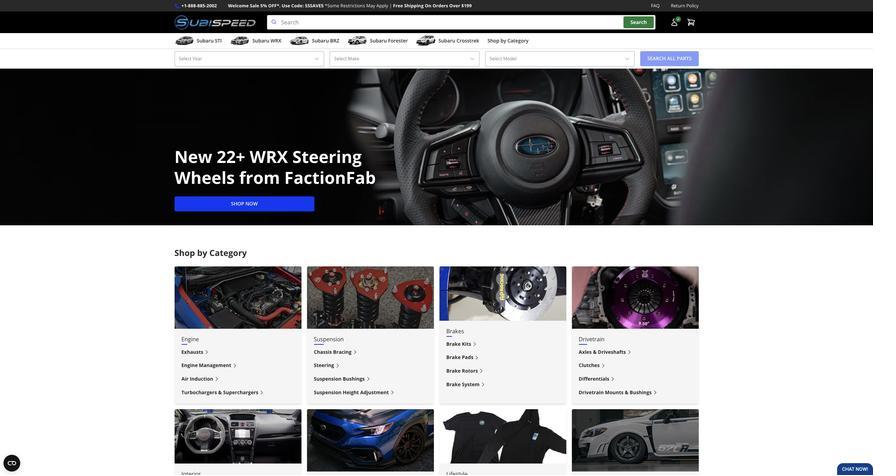 Task type: describe. For each thing, give the bounding box(es) containing it.
5%
[[261, 2, 267, 9]]

subaru crosstrek
[[439, 37, 479, 44]]

drivetrain for drivetrain mounts & bushings
[[579, 389, 604, 396]]

Select Make button
[[330, 51, 480, 66]]

+1-888-885-2002
[[182, 2, 217, 9]]

bracing
[[333, 349, 352, 356]]

subaru sti button
[[175, 35, 222, 49]]

2002
[[207, 2, 217, 9]]

drivetrain image
[[572, 267, 699, 329]]

open widget image
[[3, 455, 20, 472]]

air induction
[[182, 376, 213, 383]]

kits
[[462, 341, 471, 348]]

exhausts link
[[182, 349, 294, 357]]

brakes
[[447, 328, 464, 335]]

subaru for subaru wrx
[[253, 37, 269, 44]]

Select Year button
[[175, 51, 324, 66]]

shop now link
[[175, 197, 314, 212]]

system
[[462, 381, 480, 388]]

axles
[[579, 349, 592, 356]]

engine management
[[182, 362, 231, 369]]

select year image
[[314, 56, 320, 62]]

restrictions
[[341, 2, 365, 9]]

pads
[[462, 354, 474, 361]]

*some
[[325, 2, 339, 9]]

driveshafts
[[598, 349, 626, 356]]

button image
[[670, 18, 679, 27]]

over
[[450, 2, 460, 9]]

shop now
[[231, 200, 258, 207]]

2 horizontal spatial &
[[625, 389, 629, 396]]

differentials link
[[579, 376, 692, 384]]

select model image
[[625, 56, 631, 62]]

shop inside dropdown button
[[488, 37, 500, 44]]

suspension height adjustment link
[[314, 389, 427, 397]]

return policy
[[671, 2, 699, 9]]

*some restrictions may apply | free shipping on orders over $199
[[325, 2, 472, 9]]

subaru crosstrek button
[[416, 35, 479, 49]]

code:
[[291, 2, 304, 9]]

axles & driveshafts
[[579, 349, 626, 356]]

exterior image
[[307, 410, 434, 472]]

subaru forester
[[370, 37, 408, 44]]

subaru wrx
[[253, 37, 282, 44]]

drivetrain mounts & bushings link
[[579, 389, 692, 397]]

now
[[246, 200, 258, 207]]

adjustment
[[360, 389, 389, 396]]

engine for engine
[[182, 336, 199, 343]]

brake for brake system
[[447, 381, 461, 388]]

wheels & accessories image
[[572, 410, 699, 472]]

suspension for suspension
[[314, 336, 344, 343]]

air induction link
[[182, 376, 294, 384]]

1 vertical spatial category
[[210, 247, 247, 259]]

chassis bracing
[[314, 349, 352, 356]]

crosstrek
[[457, 37, 479, 44]]

subaru brz
[[312, 37, 339, 44]]

brake for brake kits
[[447, 341, 461, 348]]

brz
[[330, 37, 339, 44]]

brake rotors link
[[447, 368, 560, 376]]

off*.
[[268, 2, 281, 9]]

welcome sale 5% off*. use code: sssave5
[[228, 2, 324, 9]]

885-
[[197, 2, 207, 9]]

shop
[[231, 200, 244, 207]]

1 vertical spatial by
[[197, 247, 207, 259]]

subispeed logo image
[[175, 15, 256, 30]]

air
[[182, 376, 189, 383]]

suspension for suspension height adjustment
[[314, 389, 342, 396]]

faq link
[[651, 2, 660, 9]]

brake system
[[447, 381, 480, 388]]

1 horizontal spatial shop by category
[[488, 37, 529, 44]]

wrx inside dropdown button
[[271, 37, 282, 44]]

brake for brake rotors
[[447, 368, 461, 375]]

lifestyle image
[[440, 410, 567, 464]]

888-
[[188, 2, 197, 9]]

0 vertical spatial bushings
[[343, 376, 365, 383]]

axles & driveshafts link
[[579, 349, 692, 357]]

Select Model button
[[485, 51, 635, 66]]

clutches link
[[579, 362, 692, 370]]

shop by category button
[[488, 35, 529, 49]]

brakes image
[[440, 267, 567, 321]]

superchargers
[[223, 389, 259, 396]]

suspension bushings link
[[314, 376, 427, 384]]

subaru wrx button
[[230, 35, 282, 49]]

welcome
[[228, 2, 249, 9]]

turbochargers & superchargers
[[182, 389, 259, 396]]

sale
[[250, 2, 259, 9]]

management
[[199, 362, 231, 369]]

category inside dropdown button
[[508, 37, 529, 44]]

orders
[[433, 2, 448, 9]]

return
[[671, 2, 686, 9]]

subaru for subaru forester
[[370, 37, 387, 44]]

brake pads link
[[447, 354, 560, 362]]



Task type: vqa. For each thing, say whether or not it's contained in the screenshot.


Task type: locate. For each thing, give the bounding box(es) containing it.
subaru left brz
[[312, 37, 329, 44]]

brake down brake rotors
[[447, 381, 461, 388]]

free
[[393, 2, 403, 9]]

0 vertical spatial category
[[508, 37, 529, 44]]

differentials
[[579, 376, 610, 383]]

0 horizontal spatial shop
[[175, 247, 195, 259]]

engine
[[182, 336, 199, 343], [182, 362, 198, 369]]

& right mounts
[[625, 389, 629, 396]]

sssave5
[[305, 2, 324, 9]]

faq
[[651, 2, 660, 9]]

engine down exhausts
[[182, 362, 198, 369]]

exhausts
[[182, 349, 203, 356]]

search input field
[[267, 15, 656, 30]]

wheels
[[175, 166, 235, 189]]

0 horizontal spatial shop by category
[[175, 247, 247, 259]]

& for superchargers
[[218, 389, 222, 396]]

by
[[501, 37, 507, 44], [197, 247, 207, 259]]

0 vertical spatial shop by category
[[488, 37, 529, 44]]

steering wheel image
[[0, 69, 874, 225]]

a subaru crosstrek thumbnail image image
[[416, 36, 436, 46]]

subaru left the forester
[[370, 37, 387, 44]]

1 vertical spatial engine
[[182, 362, 198, 369]]

3 suspension from the top
[[314, 389, 342, 396]]

$199
[[462, 2, 472, 9]]

induction
[[190, 376, 213, 383]]

1 brake from the top
[[447, 341, 461, 348]]

& right 'axles'
[[593, 349, 597, 356]]

turbochargers & superchargers link
[[182, 389, 294, 397]]

brake kits
[[447, 341, 471, 348]]

1 engine from the top
[[182, 336, 199, 343]]

select make image
[[470, 56, 475, 62]]

1 vertical spatial steering
[[314, 362, 334, 369]]

subaru for subaru sti
[[197, 37, 214, 44]]

rotors
[[462, 368, 478, 375]]

a subaru brz thumbnail image image
[[290, 36, 309, 46]]

factionfab
[[285, 166, 376, 189]]

0 vertical spatial engine
[[182, 336, 199, 343]]

&
[[593, 349, 597, 356], [218, 389, 222, 396], [625, 389, 629, 396]]

brake down 'brake pads'
[[447, 368, 461, 375]]

shop
[[488, 37, 500, 44], [175, 247, 195, 259]]

on
[[425, 2, 432, 9]]

& for driveshafts
[[593, 349, 597, 356]]

suspension bushings
[[314, 376, 365, 383]]

1 horizontal spatial category
[[508, 37, 529, 44]]

drivetrain for drivetrain
[[579, 336, 605, 343]]

2 suspension from the top
[[314, 376, 342, 383]]

2 brake from the top
[[447, 354, 461, 361]]

subaru brz button
[[290, 35, 339, 49]]

turbochargers
[[182, 389, 217, 396]]

1 vertical spatial drivetrain
[[579, 389, 604, 396]]

engine for engine management
[[182, 362, 198, 369]]

1 horizontal spatial &
[[593, 349, 597, 356]]

0 vertical spatial drivetrain
[[579, 336, 605, 343]]

bushings
[[343, 376, 365, 383], [630, 389, 652, 396]]

brake down brakes
[[447, 341, 461, 348]]

wrx inside new 22+ wrx steering wheels from factionfab
[[250, 145, 288, 168]]

suspension height adjustment
[[314, 389, 389, 396]]

4 brake from the top
[[447, 381, 461, 388]]

suspension image
[[307, 267, 434, 329]]

subaru right a subaru wrx thumbnail image
[[253, 37, 269, 44]]

subaru left the "crosstrek"
[[439, 37, 456, 44]]

1 horizontal spatial bushings
[[630, 389, 652, 396]]

1 drivetrain from the top
[[579, 336, 605, 343]]

a subaru sti thumbnail image image
[[175, 36, 194, 46]]

clutches
[[579, 362, 600, 369]]

bushings down differentials link
[[630, 389, 652, 396]]

drivetrain mounts & bushings
[[579, 389, 652, 396]]

bushings up suspension height adjustment
[[343, 376, 365, 383]]

new
[[175, 145, 212, 168]]

suspension for suspension bushings
[[314, 376, 342, 383]]

chassis bracing link
[[314, 349, 427, 357]]

3 subaru from the left
[[312, 37, 329, 44]]

4 subaru from the left
[[370, 37, 387, 44]]

subaru for subaru crosstrek
[[439, 37, 456, 44]]

0 horizontal spatial category
[[210, 247, 247, 259]]

5 subaru from the left
[[439, 37, 456, 44]]

return policy link
[[671, 2, 699, 9]]

apply
[[377, 2, 388, 9]]

0 vertical spatial suspension
[[314, 336, 344, 343]]

mounts
[[605, 389, 624, 396]]

shop by category
[[488, 37, 529, 44], [175, 247, 247, 259]]

engine inside engine management link
[[182, 362, 198, 369]]

2 engine from the top
[[182, 362, 198, 369]]

1 vertical spatial suspension
[[314, 376, 342, 383]]

1 suspension from the top
[[314, 336, 344, 343]]

forester
[[388, 37, 408, 44]]

suspension down suspension bushings on the bottom of the page
[[314, 389, 342, 396]]

steering link
[[314, 362, 427, 370]]

0 vertical spatial steering
[[293, 145, 362, 168]]

subaru for subaru brz
[[312, 37, 329, 44]]

height
[[343, 389, 359, 396]]

subaru inside dropdown button
[[370, 37, 387, 44]]

suspension
[[314, 336, 344, 343], [314, 376, 342, 383], [314, 389, 342, 396]]

use
[[282, 2, 290, 9]]

a subaru forester thumbnail image image
[[348, 36, 367, 46]]

brake for brake pads
[[447, 354, 461, 361]]

1 vertical spatial bushings
[[630, 389, 652, 396]]

1 vertical spatial shop
[[175, 247, 195, 259]]

engine image
[[175, 267, 301, 329]]

sti
[[215, 37, 222, 44]]

from
[[239, 166, 280, 189]]

search
[[631, 19, 647, 26]]

drivetrain down differentials at the bottom right of page
[[579, 389, 604, 396]]

0 horizontal spatial bushings
[[343, 376, 365, 383]]

1 subaru from the left
[[197, 37, 214, 44]]

search button
[[624, 17, 654, 28]]

may
[[367, 2, 375, 9]]

brake left pads
[[447, 354, 461, 361]]

new 22+ wrx steering wheels from factionfab
[[175, 145, 376, 189]]

brake system link
[[447, 381, 560, 389]]

a subaru wrx thumbnail image image
[[230, 36, 250, 46]]

1 horizontal spatial shop
[[488, 37, 500, 44]]

subaru sti
[[197, 37, 222, 44]]

1 vertical spatial wrx
[[250, 145, 288, 168]]

subaru forester button
[[348, 35, 408, 49]]

0 vertical spatial by
[[501, 37, 507, 44]]

2 subaru from the left
[[253, 37, 269, 44]]

steering
[[293, 145, 362, 168], [314, 362, 334, 369]]

0 vertical spatial shop
[[488, 37, 500, 44]]

suspension up suspension height adjustment
[[314, 376, 342, 383]]

category
[[508, 37, 529, 44], [210, 247, 247, 259]]

engine management link
[[182, 362, 294, 370]]

subaru left sti
[[197, 37, 214, 44]]

2 drivetrain from the top
[[579, 389, 604, 396]]

0 horizontal spatial &
[[218, 389, 222, 396]]

22+
[[217, 145, 245, 168]]

1 horizontal spatial by
[[501, 37, 507, 44]]

brake
[[447, 341, 461, 348], [447, 354, 461, 361], [447, 368, 461, 375], [447, 381, 461, 388]]

drivetrain
[[579, 336, 605, 343], [579, 389, 604, 396]]

by inside dropdown button
[[501, 37, 507, 44]]

steering inside new 22+ wrx steering wheels from factionfab
[[293, 145, 362, 168]]

engine up exhausts
[[182, 336, 199, 343]]

suspension up chassis bracing
[[314, 336, 344, 343]]

interior image
[[175, 410, 301, 464]]

& left superchargers in the bottom of the page
[[218, 389, 222, 396]]

3 brake from the top
[[447, 368, 461, 375]]

brake kits link
[[447, 341, 560, 348]]

policy
[[687, 2, 699, 9]]

0 vertical spatial wrx
[[271, 37, 282, 44]]

1 vertical spatial shop by category
[[175, 247, 247, 259]]

|
[[390, 2, 392, 9]]

2 vertical spatial suspension
[[314, 389, 342, 396]]

drivetrain up 'axles'
[[579, 336, 605, 343]]

shipping
[[404, 2, 424, 9]]

subaru
[[197, 37, 214, 44], [253, 37, 269, 44], [312, 37, 329, 44], [370, 37, 387, 44], [439, 37, 456, 44]]

+1-
[[182, 2, 188, 9]]

0 horizontal spatial by
[[197, 247, 207, 259]]

chassis
[[314, 349, 332, 356]]



